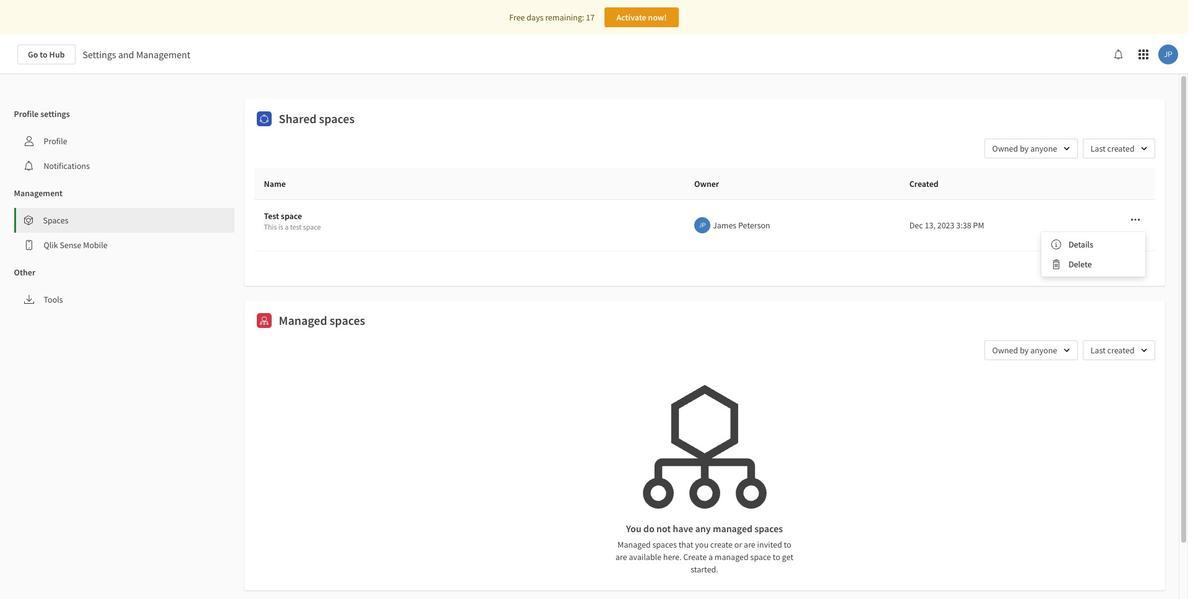Task type: vqa. For each thing, say whether or not it's contained in the screenshot.
bottom the cloud
no



Task type: locate. For each thing, give the bounding box(es) containing it.
to right go
[[40, 49, 48, 60]]

qlik
[[44, 240, 58, 251]]

0 vertical spatial management
[[136, 48, 190, 61]]

go to hub
[[28, 49, 65, 60]]

days
[[527, 12, 544, 23]]

0 horizontal spatial are
[[616, 551, 627, 563]]

0 horizontal spatial space
[[281, 211, 302, 222]]

james peterson image
[[695, 217, 711, 233]]

activate
[[617, 12, 647, 23]]

management up the spaces
[[14, 188, 63, 199]]

spaces
[[319, 111, 355, 126], [330, 312, 365, 328], [755, 522, 783, 535], [653, 539, 677, 550]]

shared
[[279, 111, 317, 126]]

now!
[[648, 12, 667, 23]]

space up test
[[281, 211, 302, 222]]

profile left "settings"
[[14, 108, 39, 119]]

to
[[40, 49, 48, 60], [784, 539, 792, 550], [773, 551, 781, 563]]

available
[[629, 551, 662, 563]]

1 horizontal spatial managed
[[618, 539, 651, 550]]

0 vertical spatial managed
[[713, 522, 753, 535]]

profile
[[14, 108, 39, 119], [44, 136, 67, 147]]

go
[[28, 49, 38, 60]]

0 vertical spatial to
[[40, 49, 48, 60]]

managed down "or"
[[715, 551, 749, 563]]

mobile
[[83, 240, 108, 251]]

peterson
[[739, 220, 771, 231]]

create
[[711, 539, 733, 550]]

are left available
[[616, 551, 627, 563]]

notifications link
[[14, 154, 234, 178]]

managed spaces
[[279, 312, 365, 328]]

to up get
[[784, 539, 792, 550]]

settings and management
[[83, 48, 190, 61]]

1 vertical spatial to
[[784, 539, 792, 550]]

any
[[696, 522, 711, 535]]

1 vertical spatial space
[[303, 222, 321, 232]]

managed up "or"
[[713, 522, 753, 535]]

more actions image
[[1131, 215, 1141, 225]]

do
[[644, 522, 655, 535]]

are
[[744, 539, 756, 550], [616, 551, 627, 563]]

1 vertical spatial management
[[14, 188, 63, 199]]

activate now! link
[[605, 7, 679, 27]]

1 vertical spatial a
[[709, 551, 713, 563]]

qlik sense mobile
[[44, 240, 108, 251]]

management right and
[[136, 48, 190, 61]]

managed inside the you do not have any managed spaces managed spaces that you create or are invited to are available here. create a managed space to get started.
[[618, 539, 651, 550]]

1 horizontal spatial profile
[[44, 136, 67, 147]]

not
[[657, 522, 671, 535]]

are right "or"
[[744, 539, 756, 550]]

a inside test space this is a test space
[[285, 222, 289, 232]]

space right test
[[303, 222, 321, 232]]

test space this is a test space
[[264, 211, 321, 232]]

2 horizontal spatial space
[[751, 551, 771, 563]]

that
[[679, 539, 694, 550]]

profile for profile
[[44, 136, 67, 147]]

space
[[281, 211, 302, 222], [303, 222, 321, 232], [751, 551, 771, 563]]

0 vertical spatial profile
[[14, 108, 39, 119]]

managed
[[713, 522, 753, 535], [715, 551, 749, 563]]

management
[[136, 48, 190, 61], [14, 188, 63, 199]]

1 horizontal spatial a
[[709, 551, 713, 563]]

settings
[[83, 48, 116, 61]]

test
[[264, 211, 279, 222]]

other
[[14, 267, 35, 278]]

1 vertical spatial are
[[616, 551, 627, 563]]

to left get
[[773, 551, 781, 563]]

0 horizontal spatial a
[[285, 222, 289, 232]]

menu
[[1042, 232, 1146, 277]]

1 vertical spatial managed
[[618, 539, 651, 550]]

profile up notifications
[[44, 136, 67, 147]]

0 vertical spatial are
[[744, 539, 756, 550]]

details
[[1069, 239, 1094, 250]]

spaces link
[[16, 208, 234, 233]]

activate now!
[[617, 12, 667, 23]]

0 vertical spatial managed
[[279, 312, 327, 328]]

1 vertical spatial profile
[[44, 136, 67, 147]]

settings
[[40, 108, 70, 119]]

a
[[285, 222, 289, 232], [709, 551, 713, 563]]

created
[[910, 178, 939, 189]]

a inside the you do not have any managed spaces managed spaces that you create or are invited to are available here. create a managed space to get started.
[[709, 551, 713, 563]]

a up started.
[[709, 551, 713, 563]]

3:38
[[957, 220, 972, 231]]

0 horizontal spatial profile
[[14, 108, 39, 119]]

get
[[782, 551, 794, 563]]

2 vertical spatial space
[[751, 551, 771, 563]]

dec
[[910, 220, 924, 231]]

or
[[735, 539, 743, 550]]

0 horizontal spatial to
[[40, 49, 48, 60]]

2 vertical spatial to
[[773, 551, 781, 563]]

managed
[[279, 312, 327, 328], [618, 539, 651, 550]]

a right is
[[285, 222, 289, 232]]

0 horizontal spatial managed
[[279, 312, 327, 328]]

shared spaces
[[279, 111, 355, 126]]

here.
[[664, 551, 682, 563]]

1 horizontal spatial space
[[303, 222, 321, 232]]

0 vertical spatial space
[[281, 211, 302, 222]]

2 horizontal spatial to
[[784, 539, 792, 550]]

space down the invited
[[751, 551, 771, 563]]

0 vertical spatial a
[[285, 222, 289, 232]]

1 horizontal spatial to
[[773, 551, 781, 563]]



Task type: describe. For each thing, give the bounding box(es) containing it.
james
[[713, 220, 737, 231]]

have
[[673, 522, 694, 535]]

more actions element
[[1115, 168, 1156, 199]]

you do not have any managed spaces managed spaces that you create or are invited to are available here. create a managed space to get started.
[[616, 522, 794, 575]]

profile settings
[[14, 108, 70, 119]]

go to hub link
[[17, 45, 75, 64]]

tools
[[44, 294, 63, 305]]

sense
[[60, 240, 81, 251]]

free days remaining: 17
[[510, 12, 595, 23]]

profile for profile settings
[[14, 108, 39, 119]]

owner
[[695, 178, 719, 189]]

free
[[510, 12, 525, 23]]

you
[[626, 522, 642, 535]]

1 horizontal spatial are
[[744, 539, 756, 550]]

remaining:
[[546, 12, 585, 23]]

this
[[264, 222, 277, 232]]

notifications
[[44, 160, 90, 171]]

name
[[264, 178, 286, 189]]

create
[[684, 551, 707, 563]]

tools link
[[14, 287, 234, 312]]

2023
[[938, 220, 955, 231]]

1 vertical spatial managed
[[715, 551, 749, 563]]

delete button
[[1044, 254, 1144, 274]]

test
[[290, 222, 302, 232]]

to inside go to hub link
[[40, 49, 48, 60]]

dec 13, 2023 3:38 pm
[[910, 220, 985, 231]]

17
[[586, 12, 595, 23]]

started.
[[691, 564, 719, 575]]

is
[[278, 222, 283, 232]]

qlik sense mobile link
[[14, 233, 234, 258]]

pm
[[974, 220, 985, 231]]

space inside the you do not have any managed spaces managed spaces that you create or are invited to are available here. create a managed space to get started.
[[751, 551, 771, 563]]

invited
[[758, 539, 783, 550]]

13,
[[925, 220, 936, 231]]

menu containing details
[[1042, 232, 1146, 277]]

james peterson
[[713, 220, 771, 231]]

details button
[[1044, 235, 1144, 254]]

delete
[[1069, 259, 1092, 270]]

0 horizontal spatial management
[[14, 188, 63, 199]]

you
[[695, 539, 709, 550]]

spaces
[[43, 215, 68, 226]]

and
[[118, 48, 134, 61]]

1 horizontal spatial management
[[136, 48, 190, 61]]

profile link
[[14, 129, 234, 154]]

hub
[[49, 49, 65, 60]]



